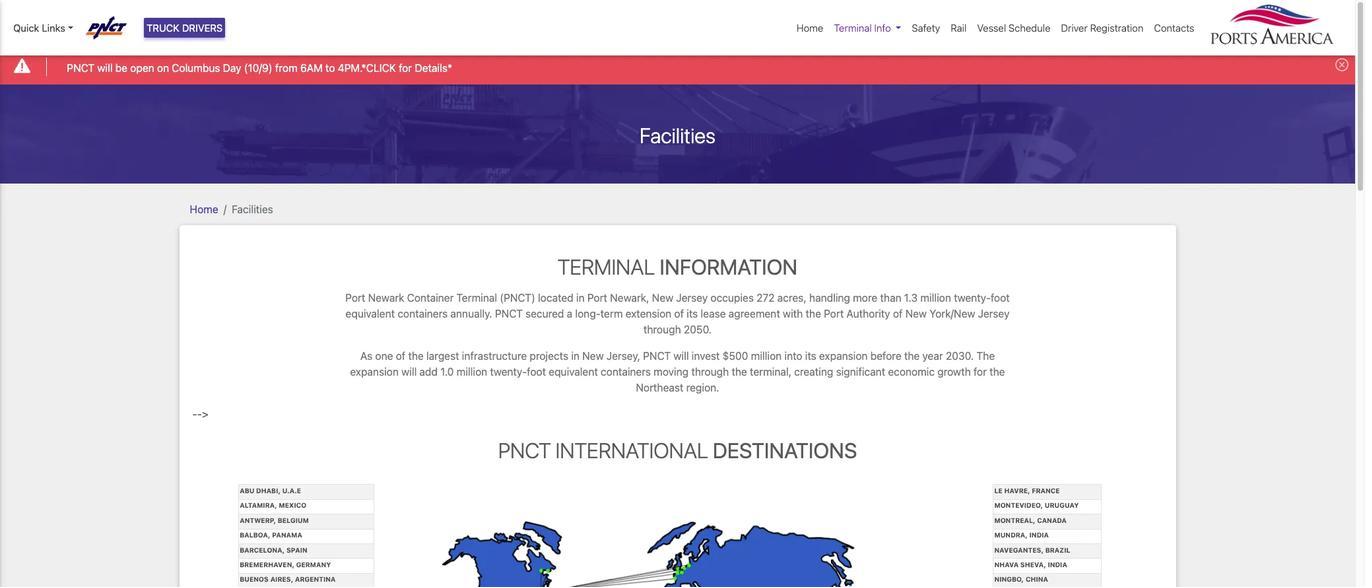 Task type: vqa. For each thing, say whether or not it's contained in the screenshot.
the top Through
yes



Task type: locate. For each thing, give the bounding box(es) containing it.
containers inside as one of the largest infrastructure projects in new jersey, pnct will invest $500 million into its expansion before the year 2030. the expansion will add 1.0 million twenty-foot equivalent containers moving through the terminal, creating significant economic growth for the northeast region.
[[601, 366, 651, 378]]

1 horizontal spatial containers
[[601, 366, 651, 378]]

its inside port newark container terminal (pnct) located in port newark, new jersey occupies 272 acres, handling more than 1.3 million twenty-foot equivalent containers annually. pnct secured a long-term extension of its lease agreement with the port authority of new york/new jersey through 2050.
[[687, 308, 698, 320]]

0 horizontal spatial of
[[396, 350, 406, 362]]

barcelona,
[[240, 546, 285, 554]]

2 vertical spatial new
[[583, 350, 604, 362]]

through down the extension
[[644, 324, 681, 335]]

of right one
[[396, 350, 406, 362]]

year
[[923, 350, 943, 362]]

projects
[[530, 350, 569, 362]]

term
[[601, 308, 623, 320]]

canada
[[1038, 516, 1067, 524]]

new up the extension
[[652, 292, 674, 304]]

long-
[[575, 308, 601, 320]]

quick
[[13, 22, 39, 34]]

argentina
[[295, 575, 336, 583]]

driver
[[1061, 22, 1088, 34]]

1 horizontal spatial terminal
[[558, 254, 655, 279]]

le
[[995, 487, 1003, 495]]

1 vertical spatial home link
[[190, 203, 218, 215]]

jersey
[[676, 292, 708, 304], [978, 308, 1010, 320]]

million inside port newark container terminal (pnct) located in port newark, new jersey occupies 272 acres, handling more than 1.3 million twenty-foot equivalent containers annually. pnct secured a long-term extension of its lease agreement with the port authority of new york/new jersey through 2050.
[[921, 292, 952, 304]]

million right 1.0
[[457, 366, 487, 378]]

1 horizontal spatial its
[[805, 350, 817, 362]]

authority
[[847, 308, 891, 320]]

foot
[[991, 292, 1010, 304], [527, 366, 546, 378]]

the down the
[[990, 366, 1005, 378]]

for down the
[[974, 366, 987, 378]]

0 vertical spatial home
[[797, 22, 824, 34]]

0 horizontal spatial facilities
[[232, 203, 273, 215]]

0 vertical spatial containers
[[398, 308, 448, 320]]

1 vertical spatial facilities
[[232, 203, 273, 215]]

through
[[644, 324, 681, 335], [692, 366, 729, 378]]

facilities
[[640, 123, 716, 148], [232, 203, 273, 215]]

foot down projects
[[527, 366, 546, 378]]

will left be
[[97, 62, 113, 74]]

1 horizontal spatial foot
[[991, 292, 1010, 304]]

0 vertical spatial through
[[644, 324, 681, 335]]

equivalent down projects
[[549, 366, 598, 378]]

of up '2050.'
[[675, 308, 684, 320]]

1 vertical spatial will
[[674, 350, 689, 362]]

acres,
[[778, 292, 807, 304]]

0 vertical spatial terminal
[[834, 22, 872, 34]]

2 horizontal spatial million
[[921, 292, 952, 304]]

1 horizontal spatial million
[[751, 350, 782, 362]]

1 vertical spatial containers
[[601, 366, 651, 378]]

truck
[[147, 22, 180, 34]]

million up terminal,
[[751, 350, 782, 362]]

0 horizontal spatial home
[[190, 203, 218, 215]]

india down brazil
[[1048, 561, 1068, 569]]

sheva,
[[1021, 561, 1046, 569]]

1 vertical spatial terminal
[[558, 254, 655, 279]]

through down invest
[[692, 366, 729, 378]]

open
[[130, 62, 154, 74]]

2 vertical spatial will
[[402, 366, 417, 378]]

contacts link
[[1149, 15, 1200, 41]]

1 vertical spatial its
[[805, 350, 817, 362]]

its inside as one of the largest infrastructure projects in new jersey, pnct will invest $500 million into its expansion before the year 2030. the expansion will add 1.0 million twenty-foot equivalent containers moving through the terminal, creating significant economic growth for the northeast region.
[[805, 350, 817, 362]]

containers
[[398, 308, 448, 320], [601, 366, 651, 378]]

a
[[567, 308, 573, 320]]

0 vertical spatial in
[[576, 292, 585, 304]]

ningbo,
[[995, 575, 1024, 583]]

in right projects
[[571, 350, 580, 362]]

2 vertical spatial terminal
[[457, 292, 497, 304]]

0 horizontal spatial jersey
[[676, 292, 708, 304]]

bremerhaven, germany
[[240, 561, 331, 569]]

montreal,
[[995, 516, 1036, 524]]

its
[[687, 308, 698, 320], [805, 350, 817, 362]]

links
[[42, 22, 65, 34]]

6am
[[300, 62, 323, 74]]

pnct will be open on columbus day (10/9) from 6am to 4pm.*click for details*
[[67, 62, 452, 74]]

1 vertical spatial new
[[906, 308, 927, 320]]

1 vertical spatial through
[[692, 366, 729, 378]]

new inside as one of the largest infrastructure projects in new jersey, pnct will invest $500 million into its expansion before the year 2030. the expansion will add 1.0 million twenty-foot equivalent containers moving through the terminal, creating significant economic growth for the northeast region.
[[583, 350, 604, 362]]

twenty- up york/new
[[954, 292, 991, 304]]

equivalent inside port newark container terminal (pnct) located in port newark, new jersey occupies 272 acres, handling more than 1.3 million twenty-foot equivalent containers annually. pnct secured a long-term extension of its lease agreement with the port authority of new york/new jersey through 2050.
[[346, 308, 395, 320]]

new down 1.3
[[906, 308, 927, 320]]

1 vertical spatial in
[[571, 350, 580, 362]]

india up navegantes, brazil
[[1030, 531, 1049, 539]]

for left details*
[[399, 62, 412, 74]]

newark,
[[610, 292, 650, 304]]

1 vertical spatial expansion
[[350, 366, 399, 378]]

1 horizontal spatial twenty-
[[954, 292, 991, 304]]

columbus
[[172, 62, 220, 74]]

the right with at bottom
[[806, 308, 821, 320]]

0 horizontal spatial will
[[97, 62, 113, 74]]

1 vertical spatial home
[[190, 203, 218, 215]]

in inside port newark container terminal (pnct) located in port newark, new jersey occupies 272 acres, handling more than 1.3 million twenty-foot equivalent containers annually. pnct secured a long-term extension of its lease agreement with the port authority of new york/new jersey through 2050.
[[576, 292, 585, 304]]

0 horizontal spatial expansion
[[350, 366, 399, 378]]

1 vertical spatial foot
[[527, 366, 546, 378]]

montevideo, uruguay
[[995, 501, 1079, 509]]

1 vertical spatial jersey
[[978, 308, 1010, 320]]

vessel schedule link
[[972, 15, 1056, 41]]

on
[[157, 62, 169, 74]]

pnct inside as one of the largest infrastructure projects in new jersey, pnct will invest $500 million into its expansion before the year 2030. the expansion will add 1.0 million twenty-foot equivalent containers moving through the terminal, creating significant economic growth for the northeast region.
[[643, 350, 671, 362]]

twenty-
[[954, 292, 991, 304], [490, 366, 527, 378]]

quick links
[[13, 22, 65, 34]]

0 horizontal spatial new
[[583, 350, 604, 362]]

jersey,
[[607, 350, 641, 362]]

pnct will be open on columbus day (10/9) from 6am to 4pm.*click for details* alert
[[0, 49, 1356, 84]]

agreement
[[729, 308, 780, 320]]

0 vertical spatial million
[[921, 292, 952, 304]]

will up moving on the bottom of the page
[[674, 350, 689, 362]]

abu dhabi, u.a.e
[[240, 487, 301, 495]]

terminal up newark,
[[558, 254, 655, 279]]

new left jersey,
[[583, 350, 604, 362]]

creating
[[795, 366, 834, 378]]

through inside as one of the largest infrastructure projects in new jersey, pnct will invest $500 million into its expansion before the year 2030. the expansion will add 1.0 million twenty-foot equivalent containers moving through the terminal, creating significant economic growth for the northeast region.
[[692, 366, 729, 378]]

foot inside as one of the largest infrastructure projects in new jersey, pnct will invest $500 million into its expansion before the year 2030. the expansion will add 1.0 million twenty-foot equivalent containers moving through the terminal, creating significant economic growth for the northeast region.
[[527, 366, 546, 378]]

in
[[576, 292, 585, 304], [571, 350, 580, 362]]

1 horizontal spatial for
[[974, 366, 987, 378]]

antwerp,
[[240, 516, 276, 524]]

1 horizontal spatial equivalent
[[549, 366, 598, 378]]

$500
[[723, 350, 749, 362]]

day
[[223, 62, 241, 74]]

0 vertical spatial for
[[399, 62, 412, 74]]

nhava
[[995, 561, 1019, 569]]

its up creating
[[805, 350, 817, 362]]

2 vertical spatial million
[[457, 366, 487, 378]]

expansion
[[820, 350, 868, 362], [350, 366, 399, 378]]

0 horizontal spatial for
[[399, 62, 412, 74]]

0 horizontal spatial twenty-
[[490, 366, 527, 378]]

the inside port newark container terminal (pnct) located in port newark, new jersey occupies 272 acres, handling more than 1.3 million twenty-foot equivalent containers annually. pnct secured a long-term extension of its lease agreement with the port authority of new york/new jersey through 2050.
[[806, 308, 821, 320]]

will left the add
[[402, 366, 417, 378]]

terminal up annually.
[[457, 292, 497, 304]]

of down 'than'
[[893, 308, 903, 320]]

the
[[806, 308, 821, 320], [408, 350, 424, 362], [905, 350, 920, 362], [732, 366, 747, 378], [990, 366, 1005, 378]]

0 horizontal spatial foot
[[527, 366, 546, 378]]

for inside as one of the largest infrastructure projects in new jersey, pnct will invest $500 million into its expansion before the year 2030. the expansion will add 1.0 million twenty-foot equivalent containers moving through the terminal, creating significant economic growth for the northeast region.
[[974, 366, 987, 378]]

bremerhaven,
[[240, 561, 295, 569]]

1 vertical spatial for
[[974, 366, 987, 378]]

truck drivers link
[[144, 18, 225, 38]]

1 horizontal spatial will
[[402, 366, 417, 378]]

extension
[[626, 308, 672, 320]]

pnct inside alert
[[67, 62, 95, 74]]

0 horizontal spatial equivalent
[[346, 308, 395, 320]]

1 horizontal spatial home link
[[792, 15, 829, 41]]

uruguay
[[1045, 501, 1079, 509]]

expansion down as
[[350, 366, 399, 378]]

rail image
[[440, 516, 916, 587]]

jersey up lease
[[676, 292, 708, 304]]

0 vertical spatial foot
[[991, 292, 1010, 304]]

0 horizontal spatial through
[[644, 324, 681, 335]]

twenty- inside port newark container terminal (pnct) located in port newark, new jersey occupies 272 acres, handling more than 1.3 million twenty-foot equivalent containers annually. pnct secured a long-term extension of its lease agreement with the port authority of new york/new jersey through 2050.
[[954, 292, 991, 304]]

0 vertical spatial will
[[97, 62, 113, 74]]

antwerp, belgium
[[240, 516, 309, 524]]

port left "newark"
[[346, 292, 365, 304]]

terminal information
[[558, 254, 798, 279]]

york/new
[[930, 308, 976, 320]]

0 horizontal spatial containers
[[398, 308, 448, 320]]

its up '2050.'
[[687, 308, 698, 320]]

0 vertical spatial facilities
[[640, 123, 716, 148]]

pnct inside port newark container terminal (pnct) located in port newark, new jersey occupies 272 acres, handling more than 1.3 million twenty-foot equivalent containers annually. pnct secured a long-term extension of its lease agreement with the port authority of new york/new jersey through 2050.
[[495, 308, 523, 320]]

0 horizontal spatial terminal
[[457, 292, 497, 304]]

0 vertical spatial twenty-
[[954, 292, 991, 304]]

-->
[[192, 408, 209, 420]]

1 horizontal spatial through
[[692, 366, 729, 378]]

1 vertical spatial twenty-
[[490, 366, 527, 378]]

info
[[875, 22, 891, 34]]

montevideo,
[[995, 501, 1043, 509]]

twenty- inside as one of the largest infrastructure projects in new jersey, pnct will invest $500 million into its expansion before the year 2030. the expansion will add 1.0 million twenty-foot equivalent containers moving through the terminal, creating significant economic growth for the northeast region.
[[490, 366, 527, 378]]

terminal left info
[[834, 22, 872, 34]]

in up long-
[[576, 292, 585, 304]]

0 vertical spatial new
[[652, 292, 674, 304]]

twenty- down the infrastructure
[[490, 366, 527, 378]]

port down handling
[[824, 308, 844, 320]]

china
[[1026, 575, 1049, 583]]

expansion up significant
[[820, 350, 868, 362]]

>
[[202, 408, 209, 420]]

mundra,
[[995, 531, 1028, 539]]

foot up the
[[991, 292, 1010, 304]]

0 vertical spatial equivalent
[[346, 308, 395, 320]]

-
[[192, 408, 197, 420], [197, 408, 202, 420]]

equivalent down "newark"
[[346, 308, 395, 320]]

0 vertical spatial jersey
[[676, 292, 708, 304]]

2 horizontal spatial will
[[674, 350, 689, 362]]

port up long-
[[588, 292, 608, 304]]

0 horizontal spatial its
[[687, 308, 698, 320]]

0 vertical spatial its
[[687, 308, 698, 320]]

1 vertical spatial equivalent
[[549, 366, 598, 378]]

1 horizontal spatial new
[[652, 292, 674, 304]]

jersey right york/new
[[978, 308, 1010, 320]]

million up york/new
[[921, 292, 952, 304]]

2 horizontal spatial new
[[906, 308, 927, 320]]

containers down the container at left
[[398, 308, 448, 320]]

registration
[[1091, 22, 1144, 34]]

1 horizontal spatial expansion
[[820, 350, 868, 362]]

containers down jersey,
[[601, 366, 651, 378]]

the up the add
[[408, 350, 424, 362]]

1 horizontal spatial jersey
[[978, 308, 1010, 320]]

2 horizontal spatial terminal
[[834, 22, 872, 34]]

destinations
[[713, 438, 857, 463]]



Task type: describe. For each thing, give the bounding box(es) containing it.
international
[[556, 438, 708, 463]]

quick links link
[[13, 20, 73, 35]]

balboa, panama
[[240, 531, 302, 539]]

occupies
[[711, 292, 754, 304]]

ningbo, china
[[995, 575, 1049, 583]]

northeast
[[636, 382, 684, 394]]

buenos aires, argentina
[[240, 575, 336, 583]]

close image
[[1336, 58, 1349, 72]]

growth
[[938, 366, 971, 378]]

rail
[[951, 22, 967, 34]]

details*
[[415, 62, 452, 74]]

as
[[360, 350, 373, 362]]

vessel
[[978, 22, 1007, 34]]

abu
[[240, 487, 254, 495]]

terminal inside port newark container terminal (pnct) located in port newark, new jersey occupies 272 acres, handling more than 1.3 million twenty-foot equivalent containers annually. pnct secured a long-term extension of its lease agreement with the port authority of new york/new jersey through 2050.
[[457, 292, 497, 304]]

through inside port newark container terminal (pnct) located in port newark, new jersey occupies 272 acres, handling more than 1.3 million twenty-foot equivalent containers annually. pnct secured a long-term extension of its lease agreement with the port authority of new york/new jersey through 2050.
[[644, 324, 681, 335]]

vessel schedule
[[978, 22, 1051, 34]]

2 horizontal spatial port
[[824, 308, 844, 320]]

2 - from the left
[[197, 408, 202, 420]]

4pm.*click
[[338, 62, 396, 74]]

drivers
[[182, 22, 223, 34]]

will inside alert
[[97, 62, 113, 74]]

navegantes,
[[995, 546, 1044, 554]]

the up economic
[[905, 350, 920, 362]]

than
[[881, 292, 902, 304]]

aires,
[[270, 575, 293, 583]]

0 horizontal spatial million
[[457, 366, 487, 378]]

montreal, canada
[[995, 516, 1067, 524]]

invest
[[692, 350, 720, 362]]

havre,
[[1005, 487, 1031, 495]]

terminal for terminal information
[[558, 254, 655, 279]]

dhabi,
[[256, 487, 281, 495]]

0 horizontal spatial port
[[346, 292, 365, 304]]

newark
[[368, 292, 405, 304]]

1 horizontal spatial of
[[675, 308, 684, 320]]

(10/9)
[[244, 62, 273, 74]]

buenos
[[240, 575, 269, 583]]

the down $500
[[732, 366, 747, 378]]

containers inside port newark container terminal (pnct) located in port newark, new jersey occupies 272 acres, handling more than 1.3 million twenty-foot equivalent containers annually. pnct secured a long-term extension of its lease agreement with the port authority of new york/new jersey through 2050.
[[398, 308, 448, 320]]

for inside alert
[[399, 62, 412, 74]]

in inside as one of the largest infrastructure projects in new jersey, pnct will invest $500 million into its expansion before the year 2030. the expansion will add 1.0 million twenty-foot equivalent containers moving through the terminal, creating significant economic growth for the northeast region.
[[571, 350, 580, 362]]

of inside as one of the largest infrastructure projects in new jersey, pnct will invest $500 million into its expansion before the year 2030. the expansion will add 1.0 million twenty-foot equivalent containers moving through the terminal, creating significant economic growth for the northeast region.
[[396, 350, 406, 362]]

region.
[[687, 382, 720, 394]]

1 vertical spatial india
[[1048, 561, 1068, 569]]

schedule
[[1009, 22, 1051, 34]]

be
[[115, 62, 128, 74]]

germany
[[296, 561, 331, 569]]

terminal,
[[750, 366, 792, 378]]

1 horizontal spatial home
[[797, 22, 824, 34]]

terminal info
[[834, 22, 891, 34]]

altamira,
[[240, 501, 277, 509]]

truck drivers
[[147, 22, 223, 34]]

foot inside port newark container terminal (pnct) located in port newark, new jersey occupies 272 acres, handling more than 1.3 million twenty-foot equivalent containers annually. pnct secured a long-term extension of its lease agreement with the port authority of new york/new jersey through 2050.
[[991, 292, 1010, 304]]

economic
[[888, 366, 935, 378]]

brazil
[[1046, 546, 1071, 554]]

le havre, france
[[995, 487, 1060, 495]]

mundra, india
[[995, 531, 1049, 539]]

panama
[[272, 531, 302, 539]]

pnct will be open on columbus day (10/9) from 6am to 4pm.*click for details* link
[[67, 60, 452, 76]]

infrastructure
[[462, 350, 527, 362]]

1 horizontal spatial port
[[588, 292, 608, 304]]

barcelona, spain
[[240, 546, 308, 554]]

as one of the largest infrastructure projects in new jersey, pnct will invest $500 million into its expansion before the year 2030. the expansion will add 1.0 million twenty-foot equivalent containers moving through the terminal, creating significant economic growth for the northeast region.
[[350, 350, 1005, 394]]

equivalent inside as one of the largest infrastructure projects in new jersey, pnct will invest $500 million into its expansion before the year 2030. the expansion will add 1.0 million twenty-foot equivalent containers moving through the terminal, creating significant economic growth for the northeast region.
[[549, 366, 598, 378]]

one
[[375, 350, 393, 362]]

container
[[407, 292, 454, 304]]

0 vertical spatial india
[[1030, 531, 1049, 539]]

1 vertical spatial million
[[751, 350, 782, 362]]

annually.
[[451, 308, 492, 320]]

secured
[[526, 308, 564, 320]]

add
[[420, 366, 438, 378]]

1 - from the left
[[192, 408, 197, 420]]

2 horizontal spatial of
[[893, 308, 903, 320]]

significant
[[836, 366, 886, 378]]

0 vertical spatial home link
[[792, 15, 829, 41]]

information
[[660, 254, 798, 279]]

terminal info link
[[829, 15, 907, 41]]

safety link
[[907, 15, 946, 41]]

1.3
[[905, 292, 918, 304]]

1.0
[[441, 366, 454, 378]]

altamira, mexico
[[240, 501, 307, 509]]

navegantes, brazil
[[995, 546, 1071, 554]]

moving
[[654, 366, 689, 378]]

handling
[[810, 292, 851, 304]]

safety
[[912, 22, 941, 34]]

more
[[853, 292, 878, 304]]

terminal for terminal info
[[834, 22, 872, 34]]

0 horizontal spatial home link
[[190, 203, 218, 215]]

from
[[275, 62, 298, 74]]

1 horizontal spatial facilities
[[640, 123, 716, 148]]

france
[[1032, 487, 1060, 495]]

the
[[977, 350, 995, 362]]

pnct international destinations
[[498, 438, 857, 463]]

0 vertical spatial expansion
[[820, 350, 868, 362]]

lease
[[701, 308, 726, 320]]

u.a.e
[[282, 487, 301, 495]]

balboa,
[[240, 531, 270, 539]]

spain
[[287, 546, 308, 554]]

nhava sheva, india
[[995, 561, 1068, 569]]



